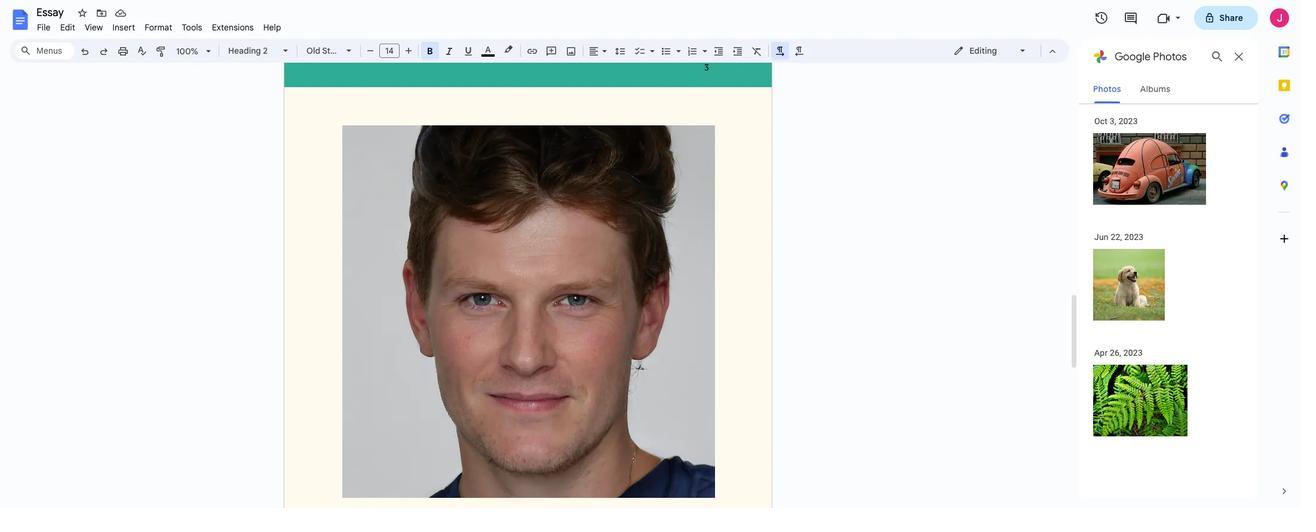 Task type: vqa. For each thing, say whether or not it's contained in the screenshot.
File
yes



Task type: locate. For each thing, give the bounding box(es) containing it.
insert menu item
[[108, 20, 140, 35]]

text color image
[[482, 42, 495, 57]]

extensions
[[212, 22, 254, 33]]

application
[[0, 0, 1302, 509]]

main toolbar
[[74, 0, 809, 339]]

standard
[[322, 45, 358, 56]]

heading 2
[[228, 45, 268, 56]]

insert
[[113, 22, 135, 33]]

line & paragraph spacing image
[[614, 42, 627, 59]]

2
[[263, 45, 268, 56]]

view
[[85, 22, 103, 33]]

tt
[[360, 45, 370, 56]]

Zoom text field
[[173, 43, 202, 60]]

tab list
[[1268, 35, 1302, 475]]

highlight color image
[[502, 42, 515, 57]]

Font size text field
[[380, 44, 399, 58]]

help menu item
[[259, 20, 286, 35]]

menu bar
[[32, 16, 286, 35]]

share
[[1220, 13, 1244, 23]]

menu bar containing file
[[32, 16, 286, 35]]

editing
[[970, 45, 998, 56]]

tools menu item
[[177, 20, 207, 35]]



Task type: describe. For each thing, give the bounding box(es) containing it.
extensions menu item
[[207, 20, 259, 35]]

mode and view toolbar
[[945, 39, 1063, 63]]

insert image image
[[565, 42, 578, 59]]

Rename text field
[[32, 5, 71, 19]]

view menu item
[[80, 20, 108, 35]]

Font size field
[[380, 44, 405, 59]]

Star checkbox
[[74, 5, 91, 22]]

file menu item
[[32, 20, 55, 35]]

old
[[307, 45, 320, 56]]

Menus field
[[15, 42, 75, 59]]

heading
[[228, 45, 261, 56]]

tools
[[182, 22, 202, 33]]

old standard tt
[[307, 45, 370, 56]]

help
[[263, 22, 281, 33]]

font list. old standard tt selected. option
[[307, 42, 370, 59]]

editing button
[[946, 42, 1036, 60]]

format menu item
[[140, 20, 177, 35]]

menu bar inside menu bar banner
[[32, 16, 286, 35]]

format
[[145, 22, 172, 33]]

edit menu item
[[55, 20, 80, 35]]

Zoom field
[[172, 42, 216, 60]]

file
[[37, 22, 51, 33]]

menu bar banner
[[0, 0, 1302, 509]]

edit
[[60, 22, 75, 33]]

tab list inside menu bar banner
[[1268, 35, 1302, 475]]

application containing share
[[0, 0, 1302, 509]]

styles list. heading 2 selected. option
[[228, 42, 276, 59]]

share button
[[1195, 6, 1259, 30]]



